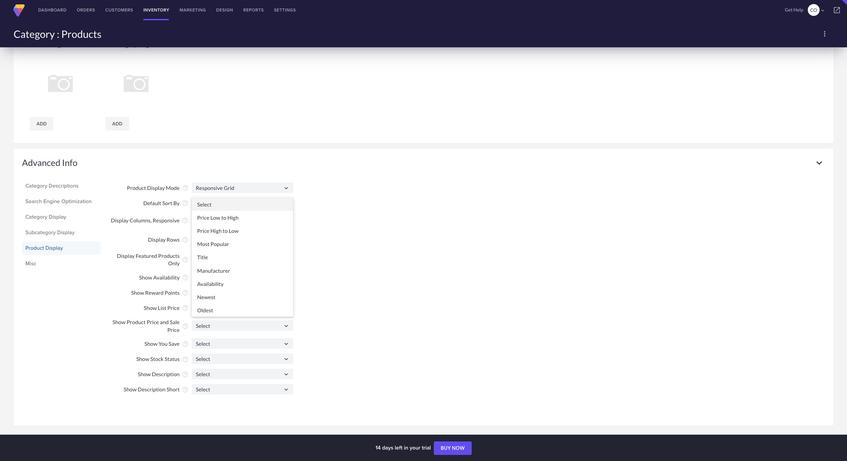 Task type: locate. For each thing, give the bounding box(es) containing it.
0 horizontal spatial add link
[[30, 117, 53, 130]]

add for banner
[[37, 121, 47, 126]]

days
[[382, 444, 393, 452]]

8 help_outline from the top
[[182, 305, 189, 312]]

description inside show description short help_outline
[[138, 386, 165, 393]]

manufacturer
[[197, 267, 230, 274]]

availability down "manufacturer"
[[197, 281, 224, 287]]

4 help_outline from the top
[[182, 236, 189, 243]]

display inside display featured products only help_outline
[[117, 253, 135, 259]]

to up popular
[[223, 228, 228, 234]]

1 horizontal spatial image
[[137, 41, 152, 48]]

1 help_outline from the top
[[182, 185, 189, 191]]

0 vertical spatial description
[[152, 371, 180, 377]]

1 add from the left
[[37, 121, 47, 126]]

popular
[[211, 241, 229, 247]]

price left and
[[147, 319, 159, 325]]

show inside show availability help_outline
[[139, 274, 152, 281]]

1 vertical spatial description
[[138, 386, 165, 393]]

7  from the top
[[283, 386, 290, 393]]

1 vertical spatial subcategory
[[25, 228, 56, 236]]

0 vertical spatial product
[[127, 185, 146, 191]]

1 vertical spatial expand_more
[[814, 157, 825, 169]]

show inside show reward points help_outline
[[131, 290, 144, 296]]

description down show description help_outline
[[138, 386, 165, 393]]

display columns, responsive help_outline
[[111, 217, 189, 224]]

1 add link from the left
[[30, 117, 53, 130]]

1 vertical spatial products
[[158, 253, 180, 259]]

high down price low to high
[[210, 228, 222, 234]]

category descriptions link
[[25, 180, 98, 192]]

show inside show stock status help_outline
[[136, 356, 149, 362]]

2 image from the left
[[137, 41, 152, 48]]

description for short
[[138, 386, 165, 393]]

1 vertical spatial high
[[210, 228, 222, 234]]

0 vertical spatial products
[[61, 28, 101, 40]]

help_outline inside display rows help_outline
[[182, 236, 189, 243]]

sale
[[170, 319, 180, 325]]

None text field
[[192, 338, 293, 349], [192, 369, 293, 379], [192, 384, 293, 395], [192, 338, 293, 349], [192, 369, 293, 379], [192, 384, 293, 395]]

to up price high to low
[[221, 214, 226, 221]]

6 help_outline from the top
[[182, 274, 189, 281]]

more_vert
[[821, 30, 829, 38]]

show inside show description short help_outline
[[124, 386, 137, 393]]

3  from the top
[[283, 323, 290, 330]]

help_outline inside show stock status help_outline
[[182, 356, 189, 363]]

expand_more
[[814, 20, 825, 32], [814, 157, 825, 169]]

display
[[147, 185, 165, 191], [49, 213, 66, 221], [111, 217, 129, 224], [57, 228, 75, 236], [148, 236, 166, 243], [45, 244, 63, 252], [117, 253, 135, 259]]

expand_more for category images
[[814, 20, 825, 32]]

products inside display featured products only help_outline
[[158, 253, 180, 259]]

to
[[221, 214, 226, 221], [223, 228, 228, 234]]

display featured products only help_outline
[[117, 253, 189, 267]]

1 vertical spatial low
[[229, 228, 239, 234]]


[[820, 7, 826, 14]]

show for show stock status help_outline
[[136, 356, 149, 362]]

1 vertical spatial to
[[223, 228, 228, 234]]

select
[[197, 201, 212, 207]]

status
[[165, 356, 180, 362]]

6  from the top
[[283, 371, 290, 378]]

reward
[[145, 290, 164, 296]]

show inside show list price help_outline
[[144, 305, 157, 311]]

12 help_outline from the top
[[182, 371, 189, 378]]

0 vertical spatial subcategory
[[107, 41, 136, 48]]

now
[[452, 445, 465, 451]]

show product price and sale price help_outline
[[113, 319, 189, 333]]

1 vertical spatial product
[[25, 244, 44, 252]]

13 help_outline from the top
[[182, 386, 189, 393]]

0 horizontal spatial low
[[210, 214, 220, 221]]

11 help_outline from the top
[[182, 356, 189, 363]]

product up misc
[[25, 244, 44, 252]]

optimization
[[61, 197, 92, 205]]

category images
[[22, 20, 87, 31]]

14
[[375, 444, 381, 452]]

0 vertical spatial low
[[210, 214, 220, 221]]

1  from the top
[[283, 184, 290, 192]]

low up popular
[[229, 228, 239, 234]]

product display link
[[25, 242, 98, 254]]

4  from the top
[[283, 340, 290, 348]]

products right :
[[61, 28, 101, 40]]

display down search engine optimization
[[49, 213, 66, 221]]

add
[[37, 121, 47, 126], [112, 121, 122, 126]]

 for price
[[283, 323, 290, 330]]

help_outline inside show reward points help_outline
[[182, 290, 189, 296]]

most
[[197, 241, 209, 247]]

0 vertical spatial expand_more
[[814, 20, 825, 32]]

0 vertical spatial high
[[227, 214, 239, 221]]

image for subcategory image
[[137, 41, 152, 48]]

high up price high to low
[[227, 214, 239, 221]]

save
[[169, 341, 180, 347]]

display left featured
[[117, 253, 135, 259]]

product
[[127, 185, 146, 191], [25, 244, 44, 252], [127, 319, 146, 325]]

2 expand_more from the top
[[814, 157, 825, 169]]

info
[[62, 157, 77, 168]]

7 help_outline from the top
[[182, 290, 189, 296]]

0 horizontal spatial add
[[37, 121, 47, 126]]

trial
[[422, 444, 431, 452]]

availability
[[153, 274, 180, 281], [197, 281, 224, 287]]

show description short help_outline
[[124, 386, 189, 393]]

1 horizontal spatial add link
[[105, 117, 129, 130]]

2 vertical spatial product
[[127, 319, 146, 325]]

help_outline inside default sort by help_outline
[[182, 200, 189, 207]]

display up the default
[[147, 185, 165, 191]]

get
[[785, 7, 793, 13]]

add link
[[30, 117, 53, 130], [105, 117, 129, 130]]


[[833, 6, 841, 14]]

category for category images
[[22, 20, 58, 31]]

2 add link from the left
[[105, 117, 129, 130]]

description
[[152, 371, 180, 377], [138, 386, 165, 393]]

category
[[22, 20, 58, 31], [14, 28, 55, 40], [25, 182, 47, 190], [25, 213, 47, 221]]

help_outline
[[182, 185, 189, 191], [182, 200, 189, 207], [182, 217, 189, 224], [182, 236, 189, 243], [182, 256, 189, 263], [182, 274, 189, 281], [182, 290, 189, 296], [182, 305, 189, 312], [182, 323, 189, 330], [182, 341, 189, 347], [182, 356, 189, 363], [182, 371, 189, 378], [182, 386, 189, 393]]

category for category : products
[[14, 28, 55, 40]]

price high to low
[[197, 228, 239, 234]]

buy now
[[441, 445, 465, 451]]

product inside product display mode help_outline
[[127, 185, 146, 191]]

description inside show description help_outline
[[152, 371, 180, 377]]

search engine optimization link
[[25, 196, 98, 207]]

2 add from the left
[[112, 121, 122, 126]]

display down category display 'link'
[[57, 228, 75, 236]]

marketing
[[180, 7, 206, 13]]

category inside 'link'
[[25, 213, 47, 221]]

1 horizontal spatial subcategory
[[107, 41, 136, 48]]

1 horizontal spatial add
[[112, 121, 122, 126]]

price
[[197, 214, 209, 221], [197, 228, 209, 234], [167, 305, 180, 311], [147, 319, 159, 325], [167, 326, 180, 333]]

category for category descriptions
[[25, 182, 47, 190]]

None number field
[[192, 214, 293, 227], [192, 233, 293, 246], [192, 214, 293, 227], [192, 233, 293, 246]]

description down show stock status help_outline
[[152, 371, 180, 377]]

product left and
[[127, 319, 146, 325]]

subcategory display
[[25, 228, 75, 236]]

to for low
[[223, 228, 228, 234]]

1 horizontal spatial products
[[158, 253, 180, 259]]

1 horizontal spatial high
[[227, 214, 239, 221]]

show inside show description help_outline
[[138, 371, 151, 377]]

availability down only
[[153, 274, 180, 281]]

price up most
[[197, 228, 209, 234]]

 for mode
[[283, 184, 290, 192]]

14 days left in your trial
[[375, 444, 432, 452]]

display left columns,
[[111, 217, 129, 224]]

low
[[210, 214, 220, 221], [229, 228, 239, 234]]

price right list
[[167, 305, 180, 311]]

reports
[[243, 7, 264, 13]]

subcategory
[[107, 41, 136, 48], [25, 228, 56, 236]]

help_outline inside show product price and sale price help_outline
[[182, 323, 189, 330]]

0 horizontal spatial products
[[61, 28, 101, 40]]

products
[[61, 28, 101, 40], [158, 253, 180, 259]]

help
[[793, 7, 803, 13]]

show
[[139, 274, 152, 281], [131, 290, 144, 296], [144, 305, 157, 311], [113, 319, 126, 325], [144, 341, 157, 347], [136, 356, 149, 362], [138, 371, 151, 377], [124, 386, 137, 393]]

None text field
[[192, 182, 293, 193], [192, 320, 293, 331], [192, 354, 293, 364], [192, 182, 293, 193], [192, 320, 293, 331], [192, 354, 293, 364]]

newest
[[197, 294, 215, 300]]

0 horizontal spatial availability
[[153, 274, 180, 281]]

misc
[[25, 260, 36, 267]]

 link
[[827, 0, 847, 20]]

3 help_outline from the top
[[182, 217, 189, 224]]

help_outline inside product display mode help_outline
[[182, 185, 189, 191]]

get help
[[785, 7, 803, 13]]

0 horizontal spatial subcategory
[[25, 228, 56, 236]]

products up only
[[158, 253, 180, 259]]

product up the default
[[127, 185, 146, 191]]

2 help_outline from the top
[[182, 200, 189, 207]]

settings
[[274, 7, 296, 13]]

1 expand_more from the top
[[814, 20, 825, 32]]

show inside 'show you save help_outline'
[[144, 341, 157, 347]]

low up price high to low
[[210, 214, 220, 221]]

advanced
[[22, 157, 60, 168]]

display left rows
[[148, 236, 166, 243]]

subcategory display link
[[25, 227, 98, 238]]

1 image from the left
[[49, 41, 64, 48]]

product inside product display link
[[25, 244, 44, 252]]

5 help_outline from the top
[[182, 256, 189, 263]]

10 help_outline from the top
[[182, 341, 189, 347]]

show for show list price help_outline
[[144, 305, 157, 311]]

high
[[227, 214, 239, 221], [210, 228, 222, 234]]

9 help_outline from the top
[[182, 323, 189, 330]]

0 vertical spatial to
[[221, 214, 226, 221]]

show for show availability help_outline
[[139, 274, 152, 281]]

orders
[[77, 7, 95, 13]]

0 horizontal spatial image
[[49, 41, 64, 48]]

help_outline inside display featured products only help_outline
[[182, 256, 189, 263]]

5  from the top
[[283, 356, 290, 363]]

2  from the top
[[283, 200, 290, 207]]

default sort by help_outline
[[143, 200, 189, 207]]

show inside show product price and sale price help_outline
[[113, 319, 126, 325]]

product for product display mode help_outline
[[127, 185, 146, 191]]

 for short
[[283, 386, 290, 393]]



Task type: vqa. For each thing, say whether or not it's contained in the screenshot.
the Google Unique Product help_outline
no



Task type: describe. For each thing, give the bounding box(es) containing it.
 for by
[[283, 200, 290, 207]]

product display mode help_outline
[[127, 185, 189, 191]]

columns,
[[130, 217, 152, 224]]

subcategory image
[[107, 41, 152, 48]]

inventory
[[143, 7, 169, 13]]

sort
[[162, 200, 172, 206]]

descriptions
[[49, 182, 79, 190]]

show stock status help_outline
[[136, 356, 189, 363]]

price inside show list price help_outline
[[167, 305, 180, 311]]

more_vert button
[[818, 27, 831, 41]]

title
[[197, 254, 208, 260]]

product for product display
[[25, 244, 44, 252]]

1 horizontal spatial availability
[[197, 281, 224, 287]]

search
[[25, 197, 42, 205]]

display inside 'link'
[[49, 213, 66, 221]]

co
[[810, 7, 817, 13]]

add for subcategory
[[112, 121, 122, 126]]

price down sale
[[167, 326, 180, 333]]

product inside show product price and sale price help_outline
[[127, 319, 146, 325]]

design
[[216, 7, 233, 13]]

product display
[[25, 244, 63, 252]]

help_outline inside show description short help_outline
[[182, 386, 189, 393]]

advanced info
[[22, 157, 77, 168]]

help_outline inside show description help_outline
[[182, 371, 189, 378]]

products for featured
[[158, 253, 180, 259]]

show you save help_outline
[[144, 341, 189, 347]]

dashboard link
[[33, 0, 72, 20]]

dashboard
[[38, 7, 67, 13]]

mode
[[166, 185, 180, 191]]

subcategory for subcategory display
[[25, 228, 56, 236]]

engine
[[43, 197, 60, 205]]

category descriptions
[[25, 182, 79, 190]]

banner image
[[31, 41, 64, 48]]

stock
[[150, 356, 164, 362]]

category display link
[[25, 211, 98, 223]]

subcategory for subcategory image
[[107, 41, 136, 48]]

show for show description help_outline
[[138, 371, 151, 377]]

you
[[159, 341, 168, 347]]

show for show product price and sale price help_outline
[[113, 319, 126, 325]]

by
[[173, 200, 180, 206]]

price low to high
[[197, 214, 239, 221]]

to for high
[[221, 214, 226, 221]]

buy
[[441, 445, 451, 451]]

0 horizontal spatial high
[[210, 228, 222, 234]]

image for banner image
[[49, 41, 64, 48]]

category : products
[[14, 28, 101, 40]]

most popular
[[197, 241, 229, 247]]

category display
[[25, 213, 66, 221]]

search engine optimization
[[25, 197, 92, 205]]

featured
[[136, 253, 157, 259]]

co 
[[810, 7, 826, 14]]

in
[[404, 444, 408, 452]]

display rows help_outline
[[148, 236, 189, 243]]

default
[[143, 200, 161, 206]]

 for status
[[283, 356, 290, 363]]

 for save
[[283, 340, 290, 348]]

short
[[167, 386, 180, 393]]

:
[[57, 28, 59, 40]]

show for show you save help_outline
[[144, 341, 157, 347]]

display inside product display mode help_outline
[[147, 185, 165, 191]]

show availability help_outline
[[139, 274, 189, 281]]

display inside display columns, responsive help_outline
[[111, 217, 129, 224]]

show description help_outline
[[138, 371, 189, 378]]

points
[[165, 290, 180, 296]]

responsive
[[153, 217, 180, 224]]

price down the select
[[197, 214, 209, 221]]

customers
[[105, 7, 133, 13]]

1 horizontal spatial low
[[229, 228, 239, 234]]

add link for banner
[[30, 117, 53, 130]]

category for category display
[[25, 213, 47, 221]]

show list price help_outline
[[144, 305, 189, 312]]

banner
[[31, 41, 48, 48]]

oldest
[[197, 307, 213, 313]]

expand_more for advanced info
[[814, 157, 825, 169]]

images
[[59, 20, 87, 31]]

display down subcategory display
[[45, 244, 63, 252]]

availability inside show availability help_outline
[[153, 274, 180, 281]]

products for :
[[61, 28, 101, 40]]

 for help_outline
[[283, 371, 290, 378]]

description for help_outline
[[152, 371, 180, 377]]

your
[[410, 444, 420, 452]]

help_outline inside display columns, responsive help_outline
[[182, 217, 189, 224]]

list
[[158, 305, 166, 311]]

show for show description short help_outline
[[124, 386, 137, 393]]

left
[[395, 444, 402, 452]]

misc link
[[25, 258, 98, 269]]

help_outline inside show list price help_outline
[[182, 305, 189, 312]]

show reward points help_outline
[[131, 290, 189, 296]]

rows
[[167, 236, 180, 243]]

buy now link
[[434, 442, 472, 455]]

and
[[160, 319, 169, 325]]

only
[[168, 260, 180, 267]]

display inside display rows help_outline
[[148, 236, 166, 243]]

add link for subcategory
[[105, 117, 129, 130]]

show for show reward points help_outline
[[131, 290, 144, 296]]

help_outline inside 'show you save help_outline'
[[182, 341, 189, 347]]

help_outline inside show availability help_outline
[[182, 274, 189, 281]]



